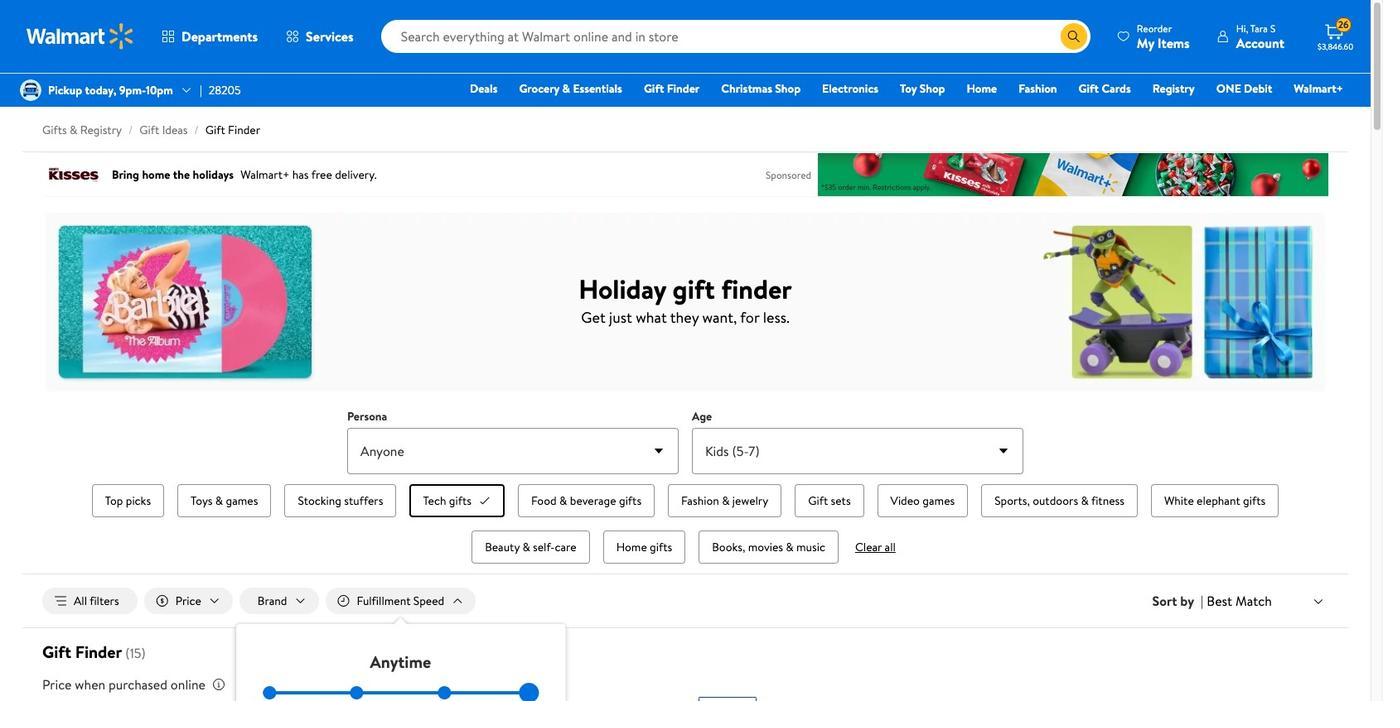 Task type: locate. For each thing, give the bounding box(es) containing it.
gift left cards
[[1079, 80, 1099, 97]]

home gifts button
[[603, 531, 686, 564]]

food & beverage gifts button
[[518, 485, 655, 518]]

& for gifts & registry / gift ideas / gift finder
[[70, 122, 77, 138]]

0 vertical spatial |
[[200, 82, 202, 99]]

price
[[175, 593, 201, 610], [42, 676, 72, 695]]

2 games from the left
[[923, 493, 955, 510]]

movies
[[748, 540, 783, 556]]

grocery & essentials
[[519, 80, 622, 97]]

food & beverage gifts
[[531, 493, 642, 510]]

gifts
[[449, 493, 471, 510], [619, 493, 642, 510], [1243, 493, 1266, 510], [650, 540, 672, 556]]

stocking stuffers
[[298, 493, 383, 510]]

group containing top picks
[[82, 482, 1289, 568]]

gift finder link down 28205
[[205, 122, 260, 138]]

finder down 28205
[[228, 122, 260, 138]]

hi,
[[1236, 21, 1248, 35]]

home inside home link
[[967, 80, 997, 97]]

1 vertical spatial price
[[42, 676, 72, 695]]

grocery
[[519, 80, 560, 97]]

stuffers
[[344, 493, 383, 510]]

beauty & self-care list item
[[468, 528, 593, 568]]

|
[[200, 82, 202, 99], [1201, 593, 1204, 611]]

None radio
[[350, 687, 363, 700]]

& right toys
[[215, 493, 223, 510]]

1 horizontal spatial finder
[[228, 122, 260, 138]]

sports,
[[995, 493, 1030, 510]]

beauty & self-care button
[[472, 531, 590, 564]]

fashion & jewelry list item
[[665, 482, 785, 521]]

finder for gift finder (15)
[[75, 642, 122, 664]]

gifts
[[42, 122, 67, 138]]

tech gifts
[[423, 493, 471, 510]]

shop right the christmas
[[775, 80, 801, 97]]

0 horizontal spatial finder
[[75, 642, 122, 664]]

gifts & registry / gift ideas / gift finder
[[42, 122, 260, 138]]

1 vertical spatial finder
[[228, 122, 260, 138]]

0 horizontal spatial /
[[128, 122, 133, 138]]

fashion for fashion
[[1019, 80, 1057, 97]]

/
[[128, 122, 133, 138], [194, 122, 199, 138]]

video games button
[[877, 485, 968, 518]]

fashion left jewelry
[[681, 493, 719, 510]]

purchased
[[109, 676, 167, 695]]

books, movies & music
[[712, 540, 825, 556]]

shop
[[775, 80, 801, 97], [920, 80, 945, 97]]

finder left the christmas
[[667, 80, 700, 97]]

28205
[[209, 82, 241, 99]]

services button
[[272, 17, 368, 56]]

sort and filter section element
[[22, 575, 1348, 702]]

gift sets
[[808, 493, 851, 510]]

/ right ideas
[[194, 122, 199, 138]]

finder
[[721, 271, 792, 307]]

home gifts list item
[[600, 528, 689, 568]]

1 vertical spatial gift finder link
[[205, 122, 260, 138]]

0 horizontal spatial gift finder link
[[205, 122, 260, 138]]

0 vertical spatial price
[[175, 593, 201, 610]]

home link
[[959, 80, 1005, 98]]

want,
[[702, 307, 737, 328]]

home for home gifts
[[616, 540, 647, 556]]

shop right toy
[[920, 80, 945, 97]]

 image
[[20, 80, 41, 101]]

1 horizontal spatial |
[[1201, 593, 1204, 611]]

| 28205
[[200, 82, 241, 99]]

games
[[226, 493, 258, 510], [923, 493, 955, 510]]

2 horizontal spatial finder
[[667, 80, 700, 97]]

None range field
[[263, 692, 539, 695]]

books, movies & music button
[[699, 531, 839, 564]]

0 horizontal spatial registry
[[80, 122, 122, 138]]

tech gifts button
[[410, 485, 505, 518]]

& left fitness
[[1081, 493, 1089, 510]]

shop for christmas shop
[[775, 80, 801, 97]]

account
[[1236, 34, 1285, 52]]

0 horizontal spatial fashion
[[681, 493, 719, 510]]

& right grocery
[[562, 80, 570, 97]]

games right toys
[[226, 493, 258, 510]]

toy shop
[[900, 80, 945, 97]]

home left fashion link
[[967, 80, 997, 97]]

fashion right home link
[[1019, 80, 1057, 97]]

gift ideas link
[[140, 122, 188, 138]]

toys & games list item
[[174, 482, 275, 521]]

0 vertical spatial fashion
[[1019, 80, 1057, 97]]

finder up when
[[75, 642, 122, 664]]

home inside home gifts button
[[616, 540, 647, 556]]

& inside list item
[[522, 540, 530, 556]]

tara
[[1250, 21, 1268, 35]]

1 horizontal spatial shop
[[920, 80, 945, 97]]

shop for toy shop
[[920, 80, 945, 97]]

gift finder link
[[636, 80, 707, 98], [205, 122, 260, 138]]

departments
[[182, 27, 258, 46]]

sort by |
[[1152, 593, 1204, 611]]

1 shop from the left
[[775, 80, 801, 97]]

0 horizontal spatial games
[[226, 493, 258, 510]]

gifts right elephant
[[1243, 493, 1266, 510]]

gift left the "sets"
[[808, 493, 828, 510]]

1 horizontal spatial price
[[175, 593, 201, 610]]

gift for gift finder (15)
[[42, 642, 71, 664]]

& for toys & games
[[215, 493, 223, 510]]

0 horizontal spatial home
[[616, 540, 647, 556]]

| right by
[[1201, 593, 1204, 611]]

best match button
[[1204, 591, 1329, 613]]

one
[[1216, 80, 1241, 97]]

cards
[[1102, 80, 1131, 97]]

toys
[[191, 493, 213, 510]]

| left 28205
[[200, 82, 202, 99]]

beverage
[[570, 493, 616, 510]]

registry down today,
[[80, 122, 122, 138]]

$3,846.60
[[1318, 41, 1354, 52]]

registry down items
[[1153, 80, 1195, 97]]

price inside dropdown button
[[175, 593, 201, 610]]

2 shop from the left
[[920, 80, 945, 97]]

& for food & beverage gifts
[[559, 493, 567, 510]]

gifts right tech
[[449, 493, 471, 510]]

1 horizontal spatial /
[[194, 122, 199, 138]]

group
[[82, 482, 1289, 568]]

& right the gifts
[[70, 122, 77, 138]]

fulfillment
[[357, 593, 411, 610]]

holiday gift finder get just what they want, for less.
[[579, 271, 792, 328]]

gift for gift finder
[[644, 80, 664, 97]]

1 / from the left
[[128, 122, 133, 138]]

gift inside the 'gift cards' link
[[1079, 80, 1099, 97]]

clear
[[855, 540, 882, 556]]

walmart+
[[1294, 80, 1343, 97]]

0 vertical spatial gift finder link
[[636, 80, 707, 98]]

0 horizontal spatial shop
[[775, 80, 801, 97]]

0 horizontal spatial price
[[42, 676, 72, 695]]

toys & games
[[191, 493, 258, 510]]

1 vertical spatial |
[[1201, 593, 1204, 611]]

1 vertical spatial registry
[[80, 122, 122, 138]]

2 vertical spatial finder
[[75, 642, 122, 664]]

gift down all filters button
[[42, 642, 71, 664]]

& left self-
[[522, 540, 530, 556]]

white elephant gifts
[[1164, 493, 1266, 510]]

video games
[[891, 493, 955, 510]]

None radio
[[263, 687, 276, 700], [438, 687, 451, 700], [525, 687, 539, 700], [263, 687, 276, 700], [438, 687, 451, 700], [525, 687, 539, 700]]

gift finder link right essentials
[[636, 80, 707, 98]]

for
[[740, 307, 760, 328]]

fashion inside button
[[681, 493, 719, 510]]

1 vertical spatial home
[[616, 540, 647, 556]]

gift inside gift sets "button"
[[808, 493, 828, 510]]

get
[[581, 307, 606, 328]]

by
[[1180, 593, 1194, 611]]

0 vertical spatial finder
[[667, 80, 700, 97]]

26
[[1338, 18, 1349, 32]]

when
[[75, 676, 105, 695]]

holiday gift finder image
[[46, 213, 1325, 392]]

top picks
[[105, 493, 151, 510]]

/ left the gift ideas link
[[128, 122, 133, 138]]

1 horizontal spatial home
[[967, 80, 997, 97]]

& right food
[[559, 493, 567, 510]]

& left jewelry
[[722, 493, 730, 510]]

1 vertical spatial fashion
[[681, 493, 719, 510]]

& left music
[[786, 540, 794, 556]]

filters
[[90, 593, 119, 610]]

1 horizontal spatial gift finder link
[[636, 80, 707, 98]]

food & beverage gifts list item
[[515, 482, 658, 521]]

1 horizontal spatial games
[[923, 493, 955, 510]]

0 vertical spatial home
[[967, 80, 997, 97]]

brand
[[258, 593, 287, 610]]

fashion for fashion & jewelry
[[681, 493, 719, 510]]

1 horizontal spatial fashion
[[1019, 80, 1057, 97]]

self-
[[533, 540, 555, 556]]

gift cards link
[[1071, 80, 1138, 98]]

gift
[[644, 80, 664, 97], [1079, 80, 1099, 97], [140, 122, 159, 138], [205, 122, 225, 138], [808, 493, 828, 510], [42, 642, 71, 664]]

1 horizontal spatial registry
[[1153, 80, 1195, 97]]

home down "food & beverage gifts" button
[[616, 540, 647, 556]]

services
[[306, 27, 354, 46]]

white
[[1164, 493, 1194, 510]]

games right the video
[[923, 493, 955, 510]]

gift right essentials
[[644, 80, 664, 97]]



Task type: describe. For each thing, give the bounding box(es) containing it.
& for fashion & jewelry
[[722, 493, 730, 510]]

top picks list item
[[89, 482, 167, 521]]

s
[[1270, 21, 1276, 35]]

books,
[[712, 540, 745, 556]]

one debit
[[1216, 80, 1272, 97]]

ideas
[[162, 122, 188, 138]]

white elephant gifts list item
[[1148, 482, 1282, 521]]

1 games from the left
[[226, 493, 258, 510]]

Search search field
[[381, 20, 1091, 53]]

all filters button
[[42, 589, 137, 615]]

christmas shop
[[721, 80, 801, 97]]

christmas
[[721, 80, 772, 97]]

gift
[[673, 271, 715, 307]]

top picks button
[[92, 485, 164, 518]]

essentials
[[573, 80, 622, 97]]

debit
[[1244, 80, 1272, 97]]

books, movies & music list item
[[696, 528, 842, 568]]

christmas shop link
[[714, 80, 808, 98]]

stocking
[[298, 493, 341, 510]]

none range field inside the sort and filter section element
[[263, 692, 539, 695]]

holiday
[[579, 271, 666, 307]]

walmart+ link
[[1287, 80, 1351, 98]]

hi, tara s account
[[1236, 21, 1285, 52]]

music
[[796, 540, 825, 556]]

| inside the sort and filter section element
[[1201, 593, 1204, 611]]

(15)
[[125, 645, 146, 663]]

video
[[891, 493, 920, 510]]

tech gifts list item
[[406, 482, 508, 521]]

how fast do you want your order? option group
[[263, 687, 539, 700]]

sports, outdoors & fitness button
[[981, 485, 1138, 518]]

price button
[[144, 589, 233, 615]]

gift sets button
[[795, 485, 864, 518]]

fitness
[[1091, 493, 1125, 510]]

grocery & essentials link
[[512, 80, 630, 98]]

my
[[1137, 34, 1155, 52]]

electronics link
[[815, 80, 886, 98]]

gift finder (15)
[[42, 642, 146, 664]]

none radio inside the sort and filter section element
[[350, 687, 363, 700]]

jewelry
[[732, 493, 768, 510]]

sports, outdoors & fitness
[[995, 493, 1125, 510]]

fashion & jewelry button
[[668, 485, 782, 518]]

what
[[636, 307, 667, 328]]

sort
[[1152, 593, 1177, 611]]

gift left ideas
[[140, 122, 159, 138]]

Walmart Site-Wide search field
[[381, 20, 1091, 53]]

search icon image
[[1067, 30, 1081, 43]]

0 horizontal spatial |
[[200, 82, 202, 99]]

all
[[74, 593, 87, 610]]

fashion link
[[1011, 80, 1065, 98]]

speed
[[413, 593, 444, 610]]

clear all button
[[849, 540, 902, 556]]

picks
[[126, 493, 151, 510]]

anytime
[[370, 652, 431, 674]]

brand button
[[239, 589, 319, 615]]

persona
[[347, 409, 387, 425]]

sports, outdoors & fitness list item
[[978, 482, 1141, 521]]

items
[[1158, 34, 1190, 52]]

outdoors
[[1033, 493, 1078, 510]]

9pm-
[[119, 82, 146, 99]]

2 / from the left
[[194, 122, 199, 138]]

stocking stuffers list item
[[281, 482, 400, 521]]

fashion & jewelry
[[681, 493, 768, 510]]

all filters
[[74, 593, 119, 610]]

fulfillment speed button
[[325, 589, 476, 615]]

price for price when purchased online
[[42, 676, 72, 695]]

& inside button
[[1081, 493, 1089, 510]]

finder for gift finder
[[667, 80, 700, 97]]

gift for gift cards
[[1079, 80, 1099, 97]]

pickup today, 9pm-10pm
[[48, 82, 173, 99]]

video games list item
[[874, 482, 971, 521]]

toy
[[900, 80, 917, 97]]

gifts left books,
[[650, 540, 672, 556]]

gifts & registry link
[[42, 122, 122, 138]]

& for beauty & self-care
[[522, 540, 530, 556]]

deals link
[[462, 80, 505, 98]]

deals
[[470, 80, 498, 97]]

reorder
[[1137, 21, 1172, 35]]

& for grocery & essentials
[[562, 80, 570, 97]]

0 vertical spatial registry
[[1153, 80, 1195, 97]]

gifts right beverage
[[619, 493, 642, 510]]

home gifts
[[616, 540, 672, 556]]

best
[[1207, 593, 1232, 611]]

toy shop link
[[893, 80, 953, 98]]

10pm
[[146, 82, 173, 99]]

less.
[[763, 307, 790, 328]]

sponsored
[[766, 168, 811, 182]]

gift down | 28205
[[205, 122, 225, 138]]

beauty
[[485, 540, 520, 556]]

gifts inside list item
[[1243, 493, 1266, 510]]

clear all list item
[[849, 528, 902, 568]]

& inside button
[[786, 540, 794, 556]]

sets
[[831, 493, 851, 510]]

price when purchased online
[[42, 676, 205, 695]]

home for home
[[967, 80, 997, 97]]

price for price
[[175, 593, 201, 610]]

beauty & self-care
[[485, 540, 577, 556]]

gift for gift sets
[[808, 493, 828, 510]]

top
[[105, 493, 123, 510]]

gift finder
[[644, 80, 700, 97]]

they
[[670, 307, 699, 328]]

food
[[531, 493, 557, 510]]

walmart image
[[27, 23, 134, 50]]

toys & games button
[[177, 485, 271, 518]]

all
[[885, 540, 896, 556]]

white elephant gifts button
[[1151, 485, 1279, 518]]

legal information image
[[212, 679, 225, 692]]

today,
[[85, 82, 116, 99]]

gift sets list item
[[792, 482, 867, 521]]



Task type: vqa. For each thing, say whether or not it's contained in the screenshot.
D
no



